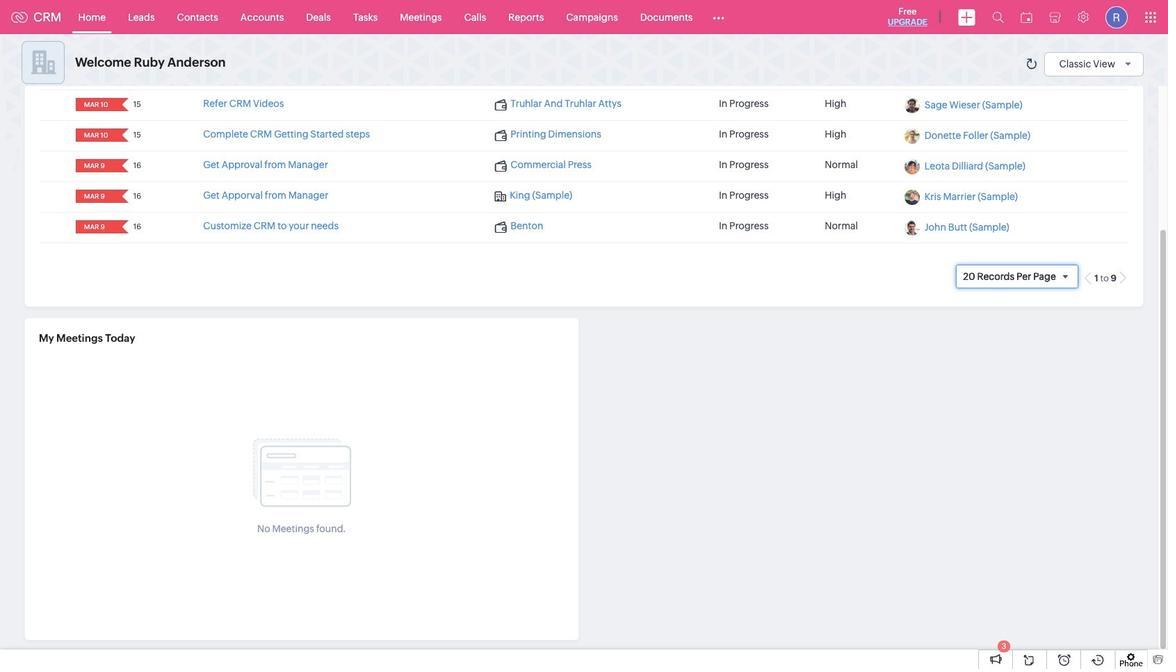 Task type: describe. For each thing, give the bounding box(es) containing it.
search image
[[992, 11, 1004, 23]]

create menu element
[[950, 0, 984, 34]]

create menu image
[[958, 9, 976, 25]]

Other Modules field
[[704, 6, 734, 28]]

profile image
[[1106, 6, 1128, 28]]



Task type: locate. For each thing, give the bounding box(es) containing it.
logo image
[[11, 11, 28, 23]]

profile element
[[1097, 0, 1136, 34]]

calendar image
[[1021, 11, 1033, 23]]

None field
[[80, 98, 113, 111], [80, 129, 113, 142], [80, 159, 113, 173], [80, 190, 113, 203], [80, 221, 113, 234], [80, 98, 113, 111], [80, 129, 113, 142], [80, 159, 113, 173], [80, 190, 113, 203], [80, 221, 113, 234]]

search element
[[984, 0, 1012, 34]]



Task type: vqa. For each thing, say whether or not it's contained in the screenshot.
logo
yes



